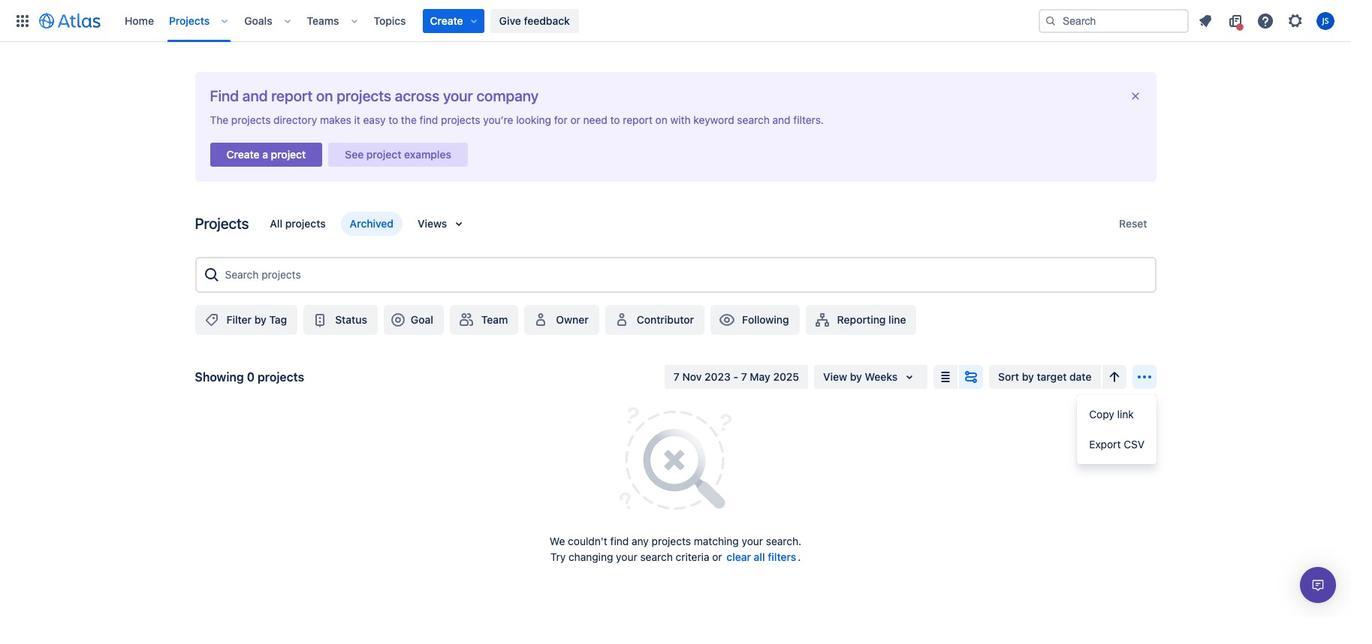 Task type: describe. For each thing, give the bounding box(es) containing it.
teams
[[307, 14, 339, 27]]

feedback
[[524, 14, 570, 27]]

view
[[823, 370, 847, 383]]

or for for
[[570, 113, 580, 126]]

top element
[[9, 0, 1039, 42]]

give feedback button
[[490, 9, 579, 33]]

projects right 0
[[258, 370, 304, 384]]

1 7 from the left
[[674, 370, 680, 383]]

change date range format image
[[901, 368, 919, 386]]

reset button
[[1110, 212, 1156, 236]]

projects link
[[164, 9, 214, 33]]

nov
[[682, 370, 702, 383]]

keyword
[[694, 113, 734, 126]]

status button
[[304, 305, 378, 335]]

switch to... image
[[14, 12, 32, 30]]

display as timeline image
[[962, 368, 980, 386]]

date
[[1070, 370, 1092, 383]]

projects up it on the top of page
[[337, 87, 391, 104]]

clear all filters button
[[725, 549, 798, 567]]

create for create
[[430, 14, 463, 27]]

the
[[401, 113, 417, 126]]

topics
[[374, 14, 406, 27]]

.
[[798, 550, 801, 563]]

goal button
[[384, 305, 444, 335]]

goal
[[411, 313, 433, 326]]

find inside the we couldn't find any projects matching your search. try changing your search criteria or clear all filters .
[[610, 535, 629, 548]]

views button
[[409, 212, 477, 236]]

0 vertical spatial and
[[242, 87, 268, 104]]

tag image
[[202, 311, 220, 329]]

showing
[[195, 370, 244, 384]]

view by weeks
[[823, 370, 898, 383]]

archived button
[[341, 212, 403, 236]]

see project examples button
[[328, 138, 468, 171]]

give
[[499, 14, 521, 27]]

contributor button
[[605, 305, 705, 335]]

all projects
[[270, 217, 326, 230]]

you're
[[483, 113, 513, 126]]

7 nov 2023 - 7 may 2025 button
[[665, 365, 808, 389]]

showing 0 projects
[[195, 370, 304, 384]]

directory
[[274, 113, 317, 126]]

2 vertical spatial your
[[616, 550, 637, 563]]

reverse sort order image
[[1105, 368, 1123, 386]]

line
[[889, 313, 906, 326]]

all projects button
[[261, 212, 335, 236]]

owner
[[556, 313, 589, 326]]

help image
[[1257, 12, 1275, 30]]

create button
[[423, 9, 484, 33]]

changing
[[569, 550, 613, 563]]

company
[[476, 87, 539, 104]]

see
[[345, 148, 364, 161]]

csv
[[1124, 438, 1145, 451]]

create a project
[[226, 148, 306, 161]]

find and report on projects across your company
[[210, 87, 539, 104]]

display as list image
[[937, 368, 955, 386]]

contributor
[[637, 313, 694, 326]]

sort
[[998, 370, 1019, 383]]

0 vertical spatial on
[[316, 87, 333, 104]]

2023
[[705, 370, 731, 383]]

0 horizontal spatial report
[[271, 87, 313, 104]]

following
[[742, 313, 789, 326]]

reset
[[1119, 217, 1147, 230]]

makes
[[320, 113, 351, 126]]

reporting line button
[[806, 305, 917, 335]]

following image
[[718, 311, 736, 329]]

your for search.
[[742, 535, 763, 548]]

copy
[[1089, 408, 1114, 421]]

give feedback
[[499, 14, 570, 27]]

criteria
[[676, 550, 709, 563]]

need
[[583, 113, 607, 126]]

across
[[395, 87, 440, 104]]

copy link
[[1089, 408, 1134, 421]]

banner containing home
[[0, 0, 1351, 42]]

sort by target date button
[[989, 365, 1101, 389]]

projects inside the we couldn't find any projects matching your search. try changing your search criteria or clear all filters .
[[652, 535, 691, 548]]

all
[[754, 551, 765, 563]]

search projects image
[[202, 266, 220, 284]]

your for company
[[443, 87, 473, 104]]



Task type: vqa. For each thing, say whether or not it's contained in the screenshot.
Give feedback
yes



Task type: locate. For each thing, give the bounding box(es) containing it.
team
[[481, 313, 508, 326]]

create right topics
[[430, 14, 463, 27]]

0 horizontal spatial search
[[640, 550, 673, 563]]

0 horizontal spatial find
[[420, 113, 438, 126]]

may
[[750, 370, 771, 383]]

looking
[[516, 113, 551, 126]]

couldn't
[[568, 535, 607, 548]]

goals
[[244, 14, 272, 27]]

settings image
[[1287, 12, 1305, 30]]

projects up criteria
[[652, 535, 691, 548]]

your up all
[[742, 535, 763, 548]]

2025
[[773, 370, 799, 383]]

topics link
[[369, 9, 411, 33]]

or
[[570, 113, 580, 126], [712, 550, 722, 563]]

goals link
[[240, 9, 277, 33]]

team button
[[450, 305, 519, 335]]

create a project button
[[210, 138, 322, 171]]

0
[[247, 370, 255, 384]]

filters
[[768, 551, 796, 563]]

7 nov 2023 - 7 may 2025
[[674, 370, 799, 383]]

weeks
[[865, 370, 898, 383]]

reporting line
[[837, 313, 906, 326]]

0 horizontal spatial 7
[[674, 370, 680, 383]]

1 horizontal spatial report
[[623, 113, 653, 126]]

by inside filter by tag button
[[254, 313, 266, 326]]

0 vertical spatial projects
[[169, 14, 210, 27]]

or for criteria
[[712, 550, 722, 563]]

your
[[443, 87, 473, 104], [742, 535, 763, 548], [616, 550, 637, 563]]

on up makes
[[316, 87, 333, 104]]

see project examples
[[345, 148, 451, 161]]

or inside the we couldn't find any projects matching your search. try changing your search criteria or clear all filters .
[[712, 550, 722, 563]]

to left 'the'
[[388, 113, 398, 126]]

search inside the we couldn't find any projects matching your search. try changing your search criteria or clear all filters .
[[640, 550, 673, 563]]

export csv
[[1089, 438, 1145, 451]]

projects
[[169, 14, 210, 27], [195, 215, 249, 232]]

or right for
[[570, 113, 580, 126]]

to
[[388, 113, 398, 126], [610, 113, 620, 126]]

1 horizontal spatial project
[[366, 148, 401, 161]]

1 horizontal spatial search
[[737, 113, 770, 126]]

project
[[271, 148, 306, 161], [366, 148, 401, 161]]

1 vertical spatial create
[[226, 148, 260, 161]]

close banner image
[[1129, 90, 1141, 102]]

by right view
[[850, 370, 862, 383]]

report up directory
[[271, 87, 313, 104]]

0 vertical spatial create
[[430, 14, 463, 27]]

find right 'the'
[[420, 113, 438, 126]]

copy link button
[[1077, 400, 1157, 430]]

sort by target date
[[998, 370, 1092, 383]]

the projects directory makes it easy to the find projects you're looking for or need to report on with keyword search and filters.
[[210, 113, 824, 126]]

0 vertical spatial report
[[271, 87, 313, 104]]

1 vertical spatial or
[[712, 550, 722, 563]]

1 vertical spatial projects
[[195, 215, 249, 232]]

find left any on the left bottom of the page
[[610, 535, 629, 548]]

1 horizontal spatial on
[[655, 113, 668, 126]]

group
[[1077, 395, 1157, 464]]

7 right -
[[741, 370, 747, 383]]

by inside sort by target date popup button
[[1022, 370, 1034, 383]]

2 horizontal spatial by
[[1022, 370, 1034, 383]]

more options image
[[1135, 368, 1153, 386]]

1 vertical spatial search
[[640, 550, 673, 563]]

projects right all
[[285, 217, 326, 230]]

1 horizontal spatial or
[[712, 550, 722, 563]]

status image
[[311, 311, 329, 329]]

link
[[1117, 408, 1134, 421]]

1 horizontal spatial find
[[610, 535, 629, 548]]

export csv button
[[1077, 430, 1157, 460]]

any
[[632, 535, 649, 548]]

report right need
[[623, 113, 653, 126]]

0 vertical spatial search
[[737, 113, 770, 126]]

easy
[[363, 113, 386, 126]]

0 horizontal spatial project
[[271, 148, 306, 161]]

1 horizontal spatial by
[[850, 370, 862, 383]]

home link
[[120, 9, 158, 33]]

search down any on the left bottom of the page
[[640, 550, 673, 563]]

by inside the view by weeks popup button
[[850, 370, 862, 383]]

find
[[210, 87, 239, 104]]

projects right the
[[231, 113, 271, 126]]

following button
[[711, 305, 800, 335]]

1 vertical spatial and
[[773, 113, 791, 126]]

notifications image
[[1196, 12, 1214, 30]]

create left a
[[226, 148, 260, 161]]

0 horizontal spatial to
[[388, 113, 398, 126]]

0 horizontal spatial by
[[254, 313, 266, 326]]

search
[[737, 113, 770, 126], [640, 550, 673, 563]]

0 horizontal spatial on
[[316, 87, 333, 104]]

report
[[271, 87, 313, 104], [623, 113, 653, 126]]

0 horizontal spatial and
[[242, 87, 268, 104]]

filter by tag button
[[195, 305, 298, 335]]

projects
[[337, 87, 391, 104], [231, 113, 271, 126], [441, 113, 480, 126], [285, 217, 326, 230], [258, 370, 304, 384], [652, 535, 691, 548]]

by
[[254, 313, 266, 326], [850, 370, 862, 383], [1022, 370, 1034, 383]]

status
[[335, 313, 367, 326]]

export
[[1089, 438, 1121, 451]]

1 vertical spatial on
[[655, 113, 668, 126]]

1 to from the left
[[388, 113, 398, 126]]

tag
[[269, 313, 287, 326]]

by for view
[[850, 370, 862, 383]]

search.
[[766, 535, 802, 548]]

and
[[242, 87, 268, 104], [773, 113, 791, 126]]

filter by tag
[[226, 313, 287, 326]]

home
[[125, 14, 154, 27]]

reporting
[[837, 313, 886, 326]]

1 vertical spatial find
[[610, 535, 629, 548]]

create inside dropdown button
[[430, 14, 463, 27]]

for
[[554, 113, 568, 126]]

0 vertical spatial find
[[420, 113, 438, 126]]

projects right home
[[169, 14, 210, 27]]

try
[[550, 550, 566, 563]]

by left the tag
[[254, 313, 266, 326]]

your right across
[[443, 87, 473, 104]]

Search field
[[1039, 9, 1189, 33]]

on left with at the top of the page
[[655, 113, 668, 126]]

projects up search projects icon
[[195, 215, 249, 232]]

project right a
[[271, 148, 306, 161]]

search right "keyword"
[[737, 113, 770, 126]]

target
[[1037, 370, 1067, 383]]

1 vertical spatial report
[[623, 113, 653, 126]]

create for create a project
[[226, 148, 260, 161]]

Search projects field
[[220, 261, 1149, 288]]

archived
[[350, 217, 394, 230]]

to right need
[[610, 113, 620, 126]]

views
[[418, 217, 447, 230]]

0 horizontal spatial your
[[443, 87, 473, 104]]

view by weeks button
[[814, 365, 928, 389]]

2 horizontal spatial your
[[742, 535, 763, 548]]

filters.
[[793, 113, 824, 126]]

your down any on the left bottom of the page
[[616, 550, 637, 563]]

and right the find
[[242, 87, 268, 104]]

1 horizontal spatial create
[[430, 14, 463, 27]]

by for sort
[[1022, 370, 1034, 383]]

0 vertical spatial or
[[570, 113, 580, 126]]

create inside button
[[226, 148, 260, 161]]

2 to from the left
[[610, 113, 620, 126]]

1 horizontal spatial to
[[610, 113, 620, 126]]

find
[[420, 113, 438, 126], [610, 535, 629, 548]]

or down matching
[[712, 550, 722, 563]]

we couldn't find any projects matching your search. try changing your search criteria or clear all filters .
[[550, 535, 802, 563]]

matching
[[694, 535, 739, 548]]

0 horizontal spatial or
[[570, 113, 580, 126]]

group containing copy link
[[1077, 395, 1157, 464]]

by right the "sort"
[[1022, 370, 1034, 383]]

owner button
[[525, 305, 599, 335]]

the
[[210, 113, 228, 126]]

1 horizontal spatial 7
[[741, 370, 747, 383]]

2 project from the left
[[366, 148, 401, 161]]

1 horizontal spatial and
[[773, 113, 791, 126]]

projects inside button
[[285, 217, 326, 230]]

0 horizontal spatial create
[[226, 148, 260, 161]]

projects inside the projects link
[[169, 14, 210, 27]]

7
[[674, 370, 680, 383], [741, 370, 747, 383]]

it
[[354, 113, 360, 126]]

project right "see"
[[366, 148, 401, 161]]

projects left you're
[[441, 113, 480, 126]]

1 vertical spatial your
[[742, 535, 763, 548]]

examples
[[404, 148, 451, 161]]

filter
[[226, 313, 252, 326]]

by for filter
[[254, 313, 266, 326]]

account image
[[1317, 12, 1335, 30]]

with
[[670, 113, 691, 126]]

clear
[[727, 551, 751, 563]]

-
[[733, 370, 738, 383]]

2 7 from the left
[[741, 370, 747, 383]]

we
[[550, 535, 565, 548]]

and left filters.
[[773, 113, 791, 126]]

7 left nov
[[674, 370, 680, 383]]

banner
[[0, 0, 1351, 42]]

search image
[[1045, 15, 1057, 27]]

1 horizontal spatial your
[[616, 550, 637, 563]]

0 vertical spatial your
[[443, 87, 473, 104]]

open intercom messenger image
[[1309, 576, 1327, 594]]

1 project from the left
[[271, 148, 306, 161]]



